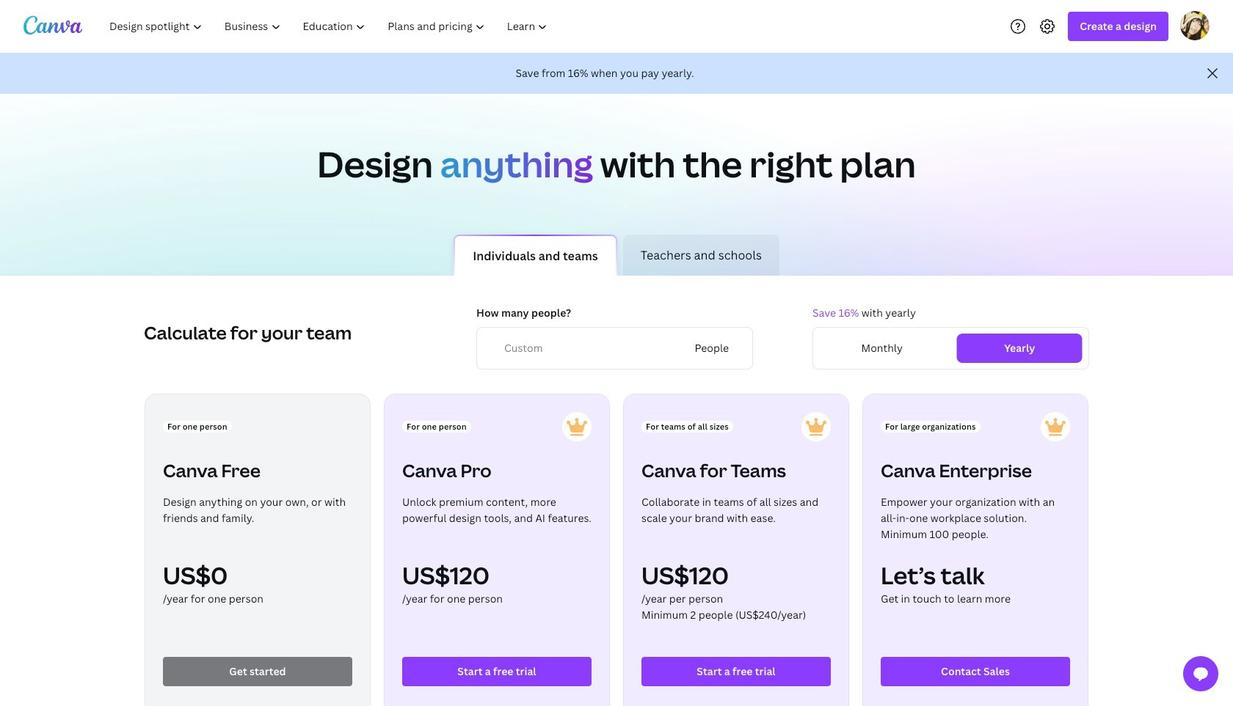 Task type: vqa. For each thing, say whether or not it's contained in the screenshot.
list
no



Task type: describe. For each thing, give the bounding box(es) containing it.
open chat image
[[1192, 666, 1210, 683]]



Task type: locate. For each thing, give the bounding box(es) containing it.
option group
[[812, 327, 1089, 370]]

Custom text field
[[504, 341, 679, 357]]

top level navigation element
[[100, 12, 560, 41]]

tab panel
[[0, 294, 1233, 707]]

stephanie aranda image
[[1180, 11, 1210, 40]]



